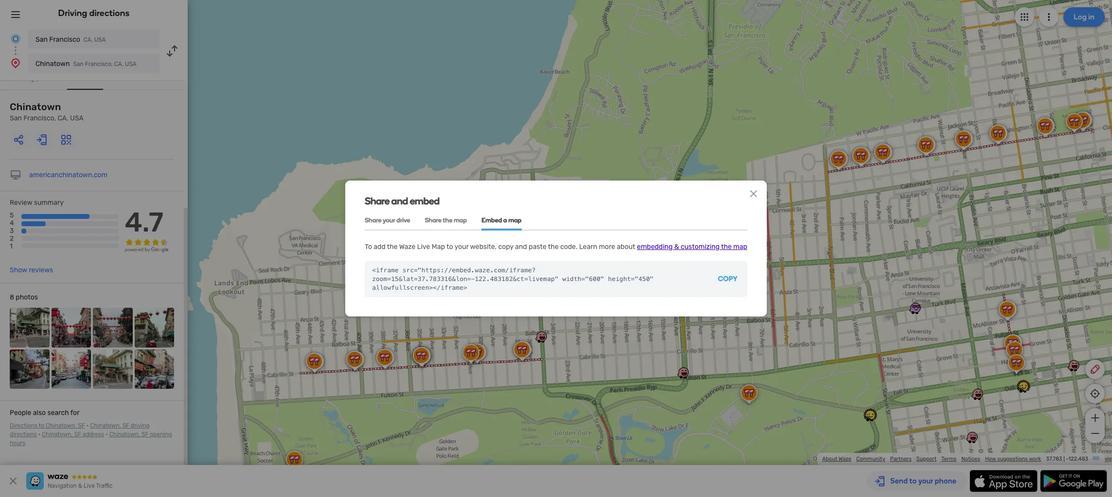 Task type: describe. For each thing, give the bounding box(es) containing it.
image 6 of chinatown, sf image
[[51, 350, 91, 390]]

x image
[[748, 188, 760, 200]]

3
[[10, 227, 14, 236]]

1
[[10, 243, 13, 251]]

show reviews
[[10, 267, 53, 275]]

share for share your drive
[[365, 217, 382, 224]]

notices link
[[961, 457, 980, 463]]

0 vertical spatial chinatown
[[36, 60, 70, 68]]

x image
[[7, 476, 19, 488]]

driving directions
[[58, 8, 130, 18]]

share for share the map
[[425, 217, 442, 224]]

pencil image
[[1089, 364, 1101, 376]]

destination
[[67, 74, 103, 82]]

1 horizontal spatial live
[[417, 243, 430, 251]]

code.
[[560, 243, 578, 251]]

chinatown, sf address link
[[42, 432, 104, 439]]

image 5 of chinatown, sf image
[[10, 350, 49, 390]]

1 horizontal spatial your
[[455, 243, 469, 251]]

2
[[10, 235, 14, 243]]

4.7
[[125, 207, 163, 239]]

terms
[[942, 457, 957, 463]]

usa inside san francisco ca, usa
[[94, 36, 106, 43]]

0 vertical spatial chinatown san francisco, ca, usa
[[36, 60, 136, 68]]

1 horizontal spatial and
[[515, 243, 527, 251]]

sf for address
[[74, 432, 81, 439]]

current location image
[[10, 33, 21, 45]]

work
[[1029, 457, 1041, 463]]

1 vertical spatial chinatown san francisco, ca, usa
[[10, 101, 84, 123]]

for
[[70, 410, 79, 418]]

directions inside chinatown, sf driving directions
[[10, 432, 37, 439]]

sf for opening
[[142, 432, 148, 439]]

a
[[503, 217, 507, 224]]

also
[[33, 410, 46, 418]]

about
[[822, 457, 837, 463]]

chinatown, sf opening hours
[[10, 432, 172, 447]]

0 vertical spatial san
[[36, 36, 48, 44]]

ca, inside san francisco ca, usa
[[84, 36, 93, 43]]

image 1 of chinatown, sf image
[[10, 308, 49, 348]]

search
[[47, 410, 69, 418]]

learn
[[579, 243, 597, 251]]

2 vertical spatial usa
[[70, 114, 84, 123]]

image 4 of chinatown, sf image
[[134, 308, 174, 348]]

chinatown, for chinatown, sf address
[[42, 432, 73, 439]]

zoom out image
[[1089, 428, 1101, 440]]

driving
[[131, 423, 150, 430]]

embed a map
[[482, 217, 522, 224]]

about waze link
[[822, 457, 852, 463]]

0 horizontal spatial live
[[84, 483, 95, 490]]

chinatown, down search
[[46, 423, 77, 430]]

4
[[10, 219, 14, 228]]

navigation
[[48, 483, 77, 490]]

opening
[[150, 432, 172, 439]]

about
[[617, 243, 635, 251]]

image 8 of chinatown, sf image
[[134, 350, 174, 390]]

share your drive
[[365, 217, 410, 224]]

directions to chinatown, sf link
[[10, 423, 85, 430]]

show
[[10, 267, 27, 275]]

review
[[10, 199, 32, 207]]

122.483
[[1069, 457, 1088, 463]]

chinatown, sf opening hours link
[[10, 432, 172, 447]]

website,
[[470, 243, 497, 251]]

embedding
[[637, 243, 673, 251]]

-
[[1066, 457, 1069, 463]]

0 horizontal spatial waze
[[399, 243, 416, 251]]

chinatown, sf driving directions link
[[10, 423, 150, 439]]

embed
[[482, 217, 502, 224]]

how suggestions work link
[[985, 457, 1041, 463]]

2 horizontal spatial map
[[734, 243, 747, 251]]

summary
[[34, 199, 64, 207]]

starting point
[[10, 74, 53, 82]]

people
[[10, 410, 31, 418]]

embed a map link
[[482, 211, 522, 231]]

destination button
[[67, 74, 103, 90]]

sf for driving
[[122, 423, 129, 430]]

more
[[599, 243, 615, 251]]

0 horizontal spatial and
[[391, 195, 408, 207]]

how
[[985, 457, 996, 463]]

8 photos
[[10, 294, 38, 302]]

partners
[[890, 457, 912, 463]]

to add the waze live map to your website, copy and paste the code. learn more about embedding & customizing the map
[[365, 243, 747, 251]]

2 vertical spatial ca,
[[58, 114, 68, 123]]

suggestions
[[997, 457, 1028, 463]]

share the map
[[425, 217, 467, 224]]

share your drive link
[[365, 211, 410, 231]]

to
[[365, 243, 372, 251]]

1 horizontal spatial directions
[[89, 8, 130, 18]]

notices
[[961, 457, 980, 463]]

francisco
[[49, 36, 80, 44]]

chinatown, for chinatown, sf opening hours
[[109, 432, 140, 439]]

map for embed a map
[[508, 217, 522, 224]]

traffic
[[96, 483, 113, 490]]

people also search for
[[10, 410, 79, 418]]

image 3 of chinatown, sf image
[[93, 308, 133, 348]]

0 horizontal spatial san
[[10, 114, 22, 123]]

starting
[[10, 74, 35, 82]]



Task type: locate. For each thing, give the bounding box(es) containing it.
& right embedding
[[674, 243, 679, 251]]

chinatown, for chinatown, sf driving directions
[[90, 423, 121, 430]]

hours
[[10, 441, 25, 447]]

1 horizontal spatial francisco,
[[85, 61, 113, 68]]

1 horizontal spatial usa
[[94, 36, 106, 43]]

chinatown, sf address
[[42, 432, 104, 439]]

directions down directions
[[10, 432, 37, 439]]

1 vertical spatial live
[[84, 483, 95, 490]]

to right map
[[447, 243, 453, 251]]

about waze community partners support terms notices how suggestions work
[[822, 457, 1041, 463]]

directions
[[10, 423, 37, 430]]

0 vertical spatial usa
[[94, 36, 106, 43]]

embed
[[410, 195, 440, 207]]

live
[[417, 243, 430, 251], [84, 483, 95, 490]]

terms link
[[942, 457, 957, 463]]

map left embed
[[454, 217, 467, 224]]

2 horizontal spatial san
[[73, 61, 84, 68]]

image 7 of chinatown, sf image
[[93, 350, 133, 390]]

the
[[443, 217, 452, 224], [387, 243, 398, 251], [548, 243, 559, 251], [721, 243, 732, 251]]

0 vertical spatial &
[[674, 243, 679, 251]]

san up destination
[[73, 61, 84, 68]]

1 vertical spatial your
[[455, 243, 469, 251]]

share the map link
[[425, 211, 467, 231]]

waze
[[399, 243, 416, 251], [839, 457, 852, 463]]

1 horizontal spatial san
[[36, 36, 48, 44]]

1 vertical spatial to
[[39, 423, 44, 430]]

1 vertical spatial waze
[[839, 457, 852, 463]]

directions right driving
[[89, 8, 130, 18]]

1 vertical spatial directions
[[10, 432, 37, 439]]

0 horizontal spatial directions
[[10, 432, 37, 439]]

review summary
[[10, 199, 64, 207]]

1 vertical spatial &
[[78, 483, 82, 490]]

8
[[10, 294, 14, 302]]

0 vertical spatial your
[[383, 217, 395, 224]]

0 vertical spatial directions
[[89, 8, 130, 18]]

ca,
[[84, 36, 93, 43], [114, 61, 123, 68], [58, 114, 68, 123]]

and up drive
[[391, 195, 408, 207]]

your left drive
[[383, 217, 395, 224]]

san down starting point button
[[10, 114, 22, 123]]

waze right about
[[839, 457, 852, 463]]

zoom in image
[[1089, 413, 1101, 425]]

0 horizontal spatial ca,
[[58, 114, 68, 123]]

embedding & customizing the map link
[[637, 243, 747, 251]]

1 vertical spatial and
[[515, 243, 527, 251]]

live left traffic
[[84, 483, 95, 490]]

san francisco ca, usa
[[36, 36, 106, 44]]

chinatown san francisco, ca, usa up destination
[[36, 60, 136, 68]]

san
[[36, 36, 48, 44], [73, 61, 84, 68], [10, 114, 22, 123]]

copy
[[718, 275, 738, 284]]

<iframe src="https://embed.waze.com/iframe?zoom=15&lat=37.783316&lon=-122.483182&ct=livemap" width="600" height="450" allowfullscreen></iframe> text field
[[365, 262, 708, 298]]

0 horizontal spatial francisco,
[[24, 114, 56, 123]]

partners link
[[890, 457, 912, 463]]

1 vertical spatial san
[[73, 61, 84, 68]]

37.783 | -122.483
[[1046, 457, 1088, 463]]

the left code.
[[548, 243, 559, 251]]

navigation & live traffic
[[48, 483, 113, 490]]

0 vertical spatial waze
[[399, 243, 416, 251]]

chinatown, inside chinatown, sf driving directions
[[90, 423, 121, 430]]

map up copy
[[734, 243, 747, 251]]

location image
[[10, 57, 21, 69]]

share up 'share your drive'
[[365, 195, 390, 207]]

computer image
[[10, 170, 21, 181]]

2 horizontal spatial ca,
[[114, 61, 123, 68]]

the up map
[[443, 217, 452, 224]]

1 horizontal spatial &
[[674, 243, 679, 251]]

0 vertical spatial to
[[447, 243, 453, 251]]

community link
[[856, 457, 885, 463]]

0 horizontal spatial to
[[39, 423, 44, 430]]

usa
[[94, 36, 106, 43], [125, 61, 136, 68], [70, 114, 84, 123]]

community
[[856, 457, 885, 463]]

reviews
[[29, 267, 53, 275]]

and
[[391, 195, 408, 207], [515, 243, 527, 251]]

chinatown
[[36, 60, 70, 68], [10, 101, 61, 113]]

0 horizontal spatial your
[[383, 217, 395, 224]]

map inside share the map link
[[454, 217, 467, 224]]

your left website,
[[455, 243, 469, 251]]

1 vertical spatial ca,
[[114, 61, 123, 68]]

1 vertical spatial francisco,
[[24, 114, 56, 123]]

waze down drive
[[399, 243, 416, 251]]

drive
[[396, 217, 410, 224]]

1 horizontal spatial waze
[[839, 457, 852, 463]]

1 vertical spatial usa
[[125, 61, 136, 68]]

0 vertical spatial ca,
[[84, 36, 93, 43]]

0 horizontal spatial usa
[[70, 114, 84, 123]]

share
[[365, 195, 390, 207], [365, 217, 382, 224], [425, 217, 442, 224]]

share down embed
[[425, 217, 442, 224]]

chinatown down starting point button
[[10, 101, 61, 113]]

0 vertical spatial and
[[391, 195, 408, 207]]

the right customizing at right
[[721, 243, 732, 251]]

copy
[[498, 243, 514, 251]]

chinatown, sf driving directions
[[10, 423, 150, 439]]

share and embed
[[365, 195, 440, 207]]

1 horizontal spatial ca,
[[84, 36, 93, 43]]

the right add
[[387, 243, 398, 251]]

image 2 of chinatown, sf image
[[51, 308, 91, 348]]

chinatown, down driving
[[109, 432, 140, 439]]

5
[[10, 212, 14, 220]]

add
[[374, 243, 386, 251]]

share up to
[[365, 217, 382, 224]]

driving
[[58, 8, 87, 18]]

americanchinatown.com
[[29, 171, 108, 179]]

point
[[37, 74, 53, 82]]

and right 'copy'
[[515, 243, 527, 251]]

chinatown up point
[[36, 60, 70, 68]]

map inside embed a map link
[[508, 217, 522, 224]]

chinatown, inside chinatown, sf opening hours
[[109, 432, 140, 439]]

0 vertical spatial francisco,
[[85, 61, 113, 68]]

map
[[432, 243, 445, 251]]

to down also
[[39, 423, 44, 430]]

link image
[[1092, 455, 1100, 463]]

& right navigation
[[78, 483, 82, 490]]

americanchinatown.com link
[[29, 171, 108, 179]]

customizing
[[681, 243, 720, 251]]

chinatown, down directions to chinatown, sf
[[42, 432, 73, 439]]

sf
[[78, 423, 85, 430], [122, 423, 129, 430], [74, 432, 81, 439], [142, 432, 148, 439]]

chinatown san francisco, ca, usa
[[36, 60, 136, 68], [10, 101, 84, 123]]

your
[[383, 217, 395, 224], [455, 243, 469, 251]]

map for share the map
[[454, 217, 467, 224]]

sf inside chinatown, sf driving directions
[[122, 423, 129, 430]]

to
[[447, 243, 453, 251], [39, 423, 44, 430]]

2 vertical spatial san
[[10, 114, 22, 123]]

copy button
[[708, 262, 747, 298]]

starting point button
[[10, 74, 53, 89]]

live left map
[[417, 243, 430, 251]]

directions to chinatown, sf
[[10, 423, 85, 430]]

photos
[[16, 294, 38, 302]]

map right a
[[508, 217, 522, 224]]

5 4 3 2 1
[[10, 212, 14, 251]]

francisco, down starting point button
[[24, 114, 56, 123]]

chinatown san francisco, ca, usa down point
[[10, 101, 84, 123]]

2 horizontal spatial usa
[[125, 61, 136, 68]]

chinatown, up address
[[90, 423, 121, 430]]

0 horizontal spatial &
[[78, 483, 82, 490]]

1 vertical spatial chinatown
[[10, 101, 61, 113]]

0 vertical spatial live
[[417, 243, 430, 251]]

sf inside chinatown, sf opening hours
[[142, 432, 148, 439]]

|
[[1064, 457, 1065, 463]]

paste
[[529, 243, 547, 251]]

chinatown,
[[46, 423, 77, 430], [90, 423, 121, 430], [42, 432, 73, 439], [109, 432, 140, 439]]

share for share and embed
[[365, 195, 390, 207]]

1 horizontal spatial map
[[508, 217, 522, 224]]

san left francisco
[[36, 36, 48, 44]]

francisco, up destination
[[85, 61, 113, 68]]

support
[[917, 457, 937, 463]]

support link
[[917, 457, 937, 463]]

0 horizontal spatial map
[[454, 217, 467, 224]]

37.783
[[1046, 457, 1062, 463]]

1 horizontal spatial to
[[447, 243, 453, 251]]

address
[[83, 432, 104, 439]]



Task type: vqa. For each thing, say whether or not it's contained in the screenshot.
directions
yes



